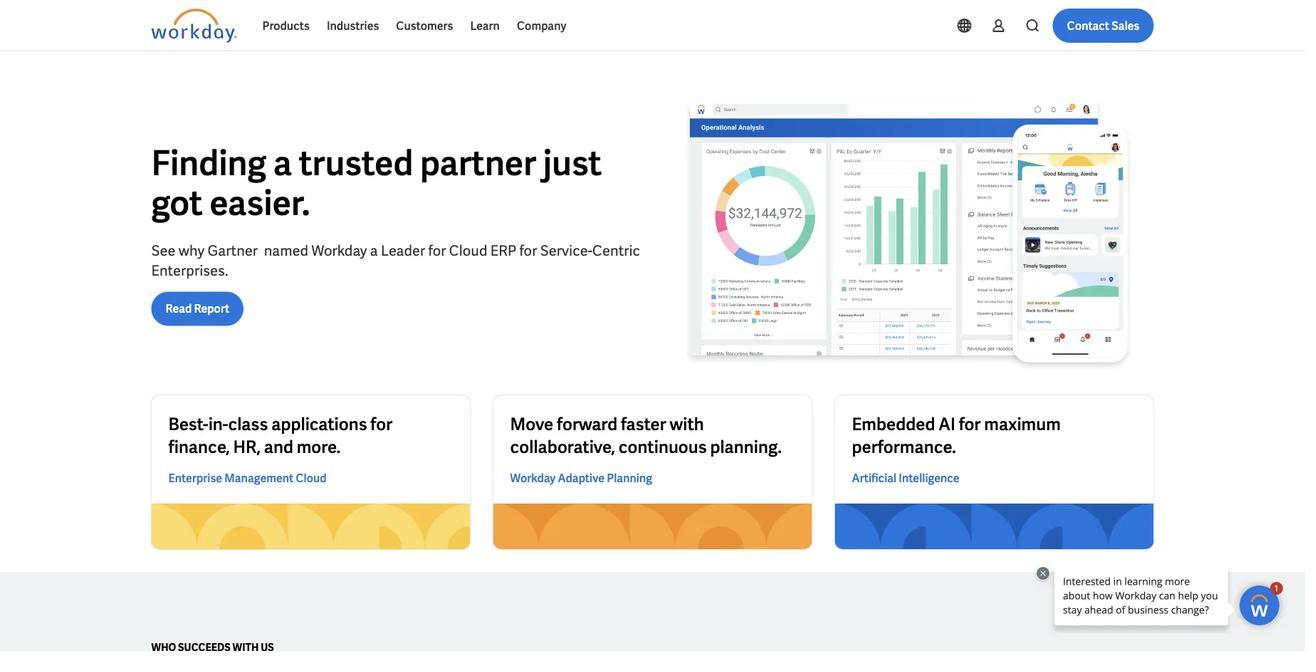 Task type: locate. For each thing, give the bounding box(es) containing it.
a
[[273, 141, 292, 186], [370, 241, 378, 260]]

1 vertical spatial workday
[[510, 471, 556, 486]]

0 vertical spatial a
[[273, 141, 292, 186]]

cloud left the "erp"
[[449, 241, 488, 260]]

1 vertical spatial a
[[370, 241, 378, 260]]

got
[[151, 181, 203, 225]]

for
[[429, 241, 446, 260], [520, 241, 537, 260], [371, 413, 393, 435], [959, 413, 981, 435]]

move forward faster with collaborative, continuous planning.
[[510, 413, 782, 458]]

erp
[[491, 241, 517, 260]]

workday adaptive planning
[[510, 471, 653, 486]]

1 horizontal spatial workday
[[510, 471, 556, 486]]

for right leader
[[429, 241, 446, 260]]

performance.
[[852, 436, 956, 458]]

enterprise management cloud
[[168, 471, 327, 486]]

see why gartner  named workday a leader for cloud erp for service-centric enterprises.
[[151, 241, 640, 280]]

read report
[[166, 301, 230, 316]]

for right applications
[[371, 413, 393, 435]]

report
[[194, 301, 230, 316]]

0 horizontal spatial a
[[273, 141, 292, 186]]

1 horizontal spatial cloud
[[449, 241, 488, 260]]

0 horizontal spatial cloud
[[296, 471, 327, 486]]

partner
[[420, 141, 537, 186]]

1 vertical spatial cloud
[[296, 471, 327, 486]]

best-in-class applications for finance, hr, and more.
[[168, 413, 393, 458]]

workday down collaborative,
[[510, 471, 556, 486]]

for right the "erp"
[[520, 241, 537, 260]]

for right "ai"
[[959, 413, 981, 435]]

artificial intelligence link
[[852, 470, 960, 487]]

leader
[[381, 241, 425, 260]]

artificial intelligence
[[852, 471, 960, 486]]

workday right named
[[312, 241, 367, 260]]

customers button
[[388, 9, 462, 43]]

0 vertical spatial cloud
[[449, 241, 488, 260]]

workday
[[312, 241, 367, 260], [510, 471, 556, 486]]

planning.
[[710, 436, 782, 458]]

applications
[[271, 413, 367, 435]]

for inside embedded ai for maximum performance.
[[959, 413, 981, 435]]

and
[[264, 436, 293, 458]]

workday adaptive planning link
[[510, 470, 653, 487]]

in-
[[208, 413, 228, 435]]

1 horizontal spatial a
[[370, 241, 378, 260]]

for inside "best-in-class applications for finance, hr, and more."
[[371, 413, 393, 435]]

contact
[[1068, 18, 1110, 33]]

0 horizontal spatial workday
[[312, 241, 367, 260]]

desktop view of financial management operational analysis dashboard showing operating expenses by cost center and mobile view of human capital management home screen showing suggested tasks and announcements. image
[[664, 97, 1154, 373]]

planning
[[607, 471, 653, 486]]

artificial
[[852, 471, 897, 486]]

workday inside the see why gartner  named workday a leader for cloud erp for service-centric enterprises.
[[312, 241, 367, 260]]

cloud
[[449, 241, 488, 260], [296, 471, 327, 486]]

0 vertical spatial workday
[[312, 241, 367, 260]]

cloud down more.
[[296, 471, 327, 486]]

trusted
[[299, 141, 413, 186]]

enterprise management cloud link
[[168, 470, 327, 487]]

management
[[225, 471, 294, 486]]

products
[[262, 18, 310, 33]]

named
[[264, 241, 309, 260]]

read report link
[[151, 292, 244, 326]]

intelligence
[[899, 471, 960, 486]]



Task type: vqa. For each thing, say whether or not it's contained in the screenshot.
Company DROPDOWN BUTTON
yes



Task type: describe. For each thing, give the bounding box(es) containing it.
forward
[[557, 413, 618, 435]]

embedded
[[852, 413, 936, 435]]

industries
[[327, 18, 379, 33]]

a inside finding a trusted partner just got easier.
[[273, 141, 292, 186]]

learn
[[470, 18, 500, 33]]

adaptive
[[558, 471, 605, 486]]

centric
[[593, 241, 640, 260]]

read
[[166, 301, 192, 316]]

move
[[510, 413, 554, 435]]

hr,
[[233, 436, 261, 458]]

easier.
[[210, 181, 310, 225]]

learn button
[[462, 9, 509, 43]]

contact sales
[[1068, 18, 1140, 33]]

company button
[[509, 9, 575, 43]]

finding
[[151, 141, 267, 186]]

continuous
[[619, 436, 707, 458]]

company
[[517, 18, 567, 33]]

collaborative,
[[510, 436, 615, 458]]

more.
[[297, 436, 341, 458]]

with
[[670, 413, 704, 435]]

ai
[[939, 413, 956, 435]]

customers
[[396, 18, 453, 33]]

enterprises.
[[151, 261, 228, 280]]

finance,
[[168, 436, 230, 458]]

industries button
[[318, 9, 388, 43]]

see
[[151, 241, 176, 260]]

class
[[228, 413, 268, 435]]

embedded ai for maximum performance.
[[852, 413, 1061, 458]]

why
[[179, 241, 205, 260]]

service-
[[540, 241, 593, 260]]

just
[[543, 141, 602, 186]]

sales
[[1112, 18, 1140, 33]]

cloud inside the see why gartner  named workday a leader for cloud erp for service-centric enterprises.
[[449, 241, 488, 260]]

products button
[[254, 9, 318, 43]]

go to the homepage image
[[151, 9, 237, 43]]

finding a trusted partner just got easier.
[[151, 141, 602, 225]]

faster
[[621, 413, 667, 435]]

best-
[[168, 413, 208, 435]]

maximum
[[985, 413, 1061, 435]]

contact sales link
[[1053, 9, 1154, 43]]

a inside the see why gartner  named workday a leader for cloud erp for service-centric enterprises.
[[370, 241, 378, 260]]

enterprise
[[168, 471, 222, 486]]



